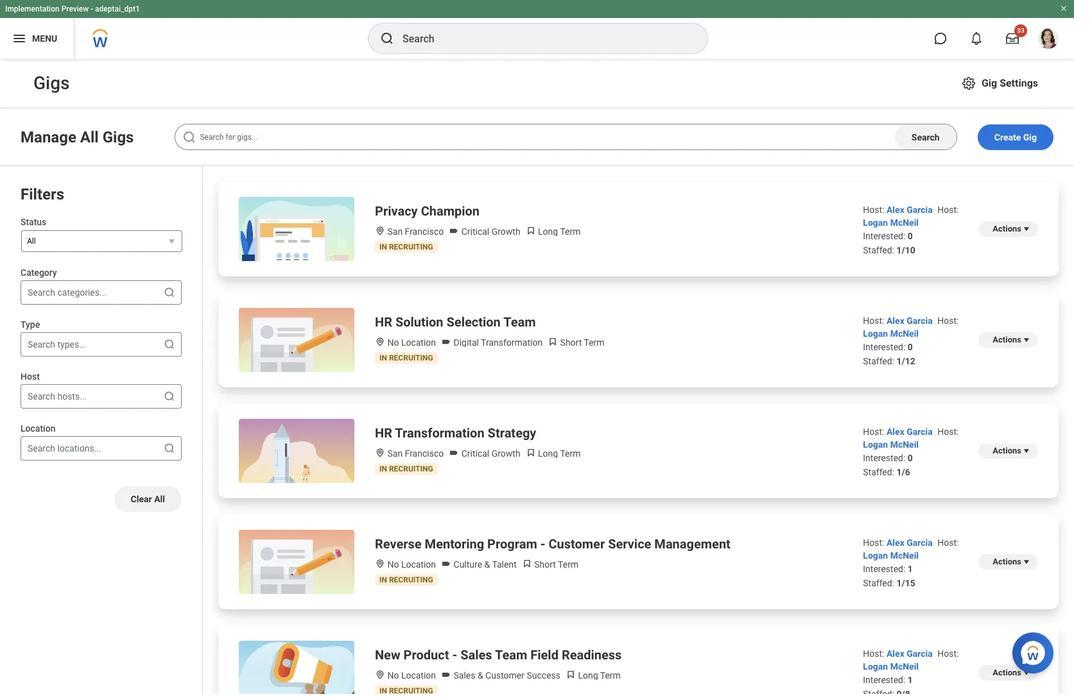 Task type: vqa. For each thing, say whether or not it's contained in the screenshot.


Task type: locate. For each thing, give the bounding box(es) containing it.
1 vertical spatial san francisco
[[385, 449, 444, 459]]

mcneil inside host: alex garcia host: logan mcneil interested: 1
[[891, 662, 919, 672]]

caret down image for hr transformation strategy
[[1022, 446, 1032, 457]]

& left talent
[[485, 560, 490, 570]]

recruiting
[[389, 243, 433, 252], [389, 354, 433, 363], [389, 465, 433, 474], [389, 576, 433, 585]]

create
[[995, 132, 1021, 142]]

2 0 from the top
[[908, 342, 913, 353]]

1 interested: from the top
[[863, 231, 906, 241]]

hr inside 'link'
[[375, 315, 392, 330]]

3 logan from the top
[[863, 440, 888, 450]]

staffed: inside host: alex garcia host: logan mcneil interested: 0 staffed: 1/6
[[863, 468, 895, 478]]

0 vertical spatial san francisco
[[385, 227, 444, 237]]

1 0 from the top
[[908, 231, 913, 241]]

reverse mentoring program - customer service management link
[[375, 536, 731, 554]]

mcneil for -
[[891, 551, 919, 561]]

sales down the new product - sales team field readiness 'link'
[[454, 671, 476, 681]]

2 location image from the top
[[375, 448, 385, 459]]

2 vertical spatial long term
[[576, 671, 621, 681]]

0 vertical spatial long
[[538, 227, 558, 237]]

staffed: left 1/6
[[863, 468, 895, 478]]

san down hr transformation strategy
[[388, 449, 403, 459]]

3 logan mcneil button from the top
[[863, 440, 919, 450]]

1 vertical spatial growth
[[492, 449, 521, 459]]

2 vertical spatial no
[[388, 671, 399, 681]]

customer down the new product - sales team field readiness 'link'
[[486, 671, 525, 681]]

1 in recruiting from the top
[[380, 243, 433, 252]]

1 francisco from the top
[[405, 227, 444, 237]]

5 garcia from the top
[[907, 649, 933, 660]]

2 logan mcneil button from the top
[[863, 329, 919, 339]]

0 vertical spatial search image
[[380, 31, 395, 46]]

1 vertical spatial -
[[541, 537, 546, 552]]

all inside clear all button
[[154, 495, 165, 505]]

media mylearning image right success
[[566, 670, 576, 681]]

justify image
[[12, 31, 27, 46]]

in recruiting down reverse
[[380, 576, 433, 585]]

location image
[[375, 226, 385, 236]]

interested: for team
[[863, 342, 906, 353]]

search for search locations...
[[28, 444, 55, 454]]

staffed:
[[863, 245, 895, 256], [863, 356, 895, 367], [863, 468, 895, 478], [863, 579, 895, 589]]

3 garcia from the top
[[907, 427, 933, 437]]

in for hr transformation strategy
[[380, 465, 387, 474]]

2 francisco from the top
[[405, 449, 444, 459]]

3 no from the top
[[388, 671, 399, 681]]

2 caret down image from the top
[[1022, 446, 1032, 457]]

3 search image from the top
[[163, 443, 176, 455]]

staffed: inside the host: alex garcia host: logan mcneil interested: 1 staffed: 1/15
[[863, 579, 895, 589]]

status element down reverse
[[380, 576, 433, 585]]

in recruiting down solution
[[380, 354, 433, 363]]

4 status element from the top
[[380, 576, 433, 585]]

media mylearning image right talent
[[522, 559, 532, 570]]

gig inside create gig button
[[1024, 132, 1037, 142]]

status element down location icon
[[380, 243, 433, 252]]

term for privacy champion
[[560, 227, 581, 237]]

all button
[[21, 231, 182, 252]]

clear
[[131, 495, 152, 505]]

critical growth down the strategy
[[459, 449, 521, 459]]

customer left 'service'
[[549, 537, 605, 552]]

1 hr from the top
[[375, 315, 392, 330]]

1 vertical spatial search image
[[182, 130, 197, 145]]

alex
[[887, 205, 905, 215], [887, 316, 905, 326], [887, 427, 905, 437], [887, 538, 905, 548], [887, 649, 905, 660]]

search inside search button
[[912, 132, 940, 142]]

4 interested: from the top
[[863, 565, 906, 575]]

caret down image inside actions popup button
[[1022, 557, 1032, 568]]

team up sales & customer success
[[495, 648, 527, 663]]

1 inside host: alex garcia host: logan mcneil interested: 1
[[908, 676, 913, 686]]

management
[[655, 537, 731, 552]]

2 status element from the top
[[380, 354, 433, 363]]

1 staffed: from the top
[[863, 245, 895, 256]]

4 actions button from the top
[[979, 666, 1038, 681]]

1 for new product - sales team field readiness
[[908, 676, 913, 686]]

Search Workday  search field
[[403, 24, 681, 53]]

caret down image for new product - sales team field readiness
[[1022, 669, 1032, 679]]

1 1 from the top
[[908, 565, 913, 575]]

no down reverse
[[388, 560, 399, 570]]

4 logan from the top
[[863, 551, 888, 561]]

transformation
[[481, 338, 543, 348], [395, 426, 485, 441]]

garcia for team
[[907, 316, 933, 326]]

manage
[[21, 128, 76, 146]]

2 vertical spatial no location
[[385, 671, 436, 681]]

mcneil for sales
[[891, 662, 919, 672]]

critical for champion
[[462, 227, 490, 237]]

status element down hr transformation strategy
[[380, 465, 433, 474]]

all inside all popup button
[[27, 237, 36, 246]]

0 vertical spatial hr
[[375, 315, 392, 330]]

4 location image from the top
[[375, 670, 385, 681]]

logan mcneil button for -
[[863, 551, 919, 561]]

search for search types...
[[28, 340, 55, 350]]

4 caret down image from the top
[[1022, 669, 1032, 679]]

recruiting down "privacy"
[[389, 243, 433, 252]]

term
[[560, 227, 581, 237], [584, 338, 605, 348], [560, 449, 581, 459], [558, 560, 579, 570], [600, 671, 621, 681]]

2 search image from the top
[[163, 339, 176, 351]]

0 vertical spatial gig
[[982, 77, 997, 89]]

1 vertical spatial all
[[27, 237, 36, 246]]

interested: inside the host: alex garcia host: logan mcneil interested: 1 staffed: 1/15
[[863, 565, 906, 575]]

0 vertical spatial short
[[560, 338, 582, 348]]

location image
[[375, 337, 385, 347], [375, 448, 385, 459], [375, 559, 385, 570], [375, 670, 385, 681]]

mentoring
[[425, 537, 484, 552]]

actions
[[993, 224, 1022, 234], [993, 335, 1022, 345], [993, 446, 1022, 456], [993, 557, 1022, 567], [993, 669, 1022, 678]]

1 location image from the top
[[375, 337, 385, 347]]

3 0 from the top
[[908, 453, 913, 464]]

3 actions button from the top
[[979, 444, 1038, 459]]

2 no from the top
[[388, 560, 399, 570]]

product
[[404, 648, 449, 663]]

4 alex from the top
[[887, 538, 905, 548]]

media mylearning image
[[526, 226, 536, 236], [548, 337, 558, 347]]

5 mcneil from the top
[[891, 662, 919, 672]]

0 horizontal spatial all
[[27, 237, 36, 246]]

recruiting for mentoring
[[389, 576, 433, 585]]

garcia for sales
[[907, 649, 933, 660]]

gig settings
[[982, 77, 1038, 89]]

logan inside the host: alex garcia host: logan mcneil interested: 1 staffed: 1/15
[[863, 551, 888, 561]]

5 alex garcia button from the top
[[887, 649, 935, 660]]

recruiting for solution
[[389, 354, 433, 363]]

0 vertical spatial search image
[[163, 286, 176, 299]]

search image
[[380, 31, 395, 46], [182, 130, 197, 145], [163, 391, 176, 403]]

search types...
[[28, 340, 86, 350]]

2 growth from the top
[[492, 449, 521, 459]]

success
[[527, 671, 561, 681]]

in recruiting down location icon
[[380, 243, 433, 252]]

alex garcia button
[[887, 205, 935, 215], [887, 316, 935, 326], [887, 427, 935, 437], [887, 538, 935, 548], [887, 649, 935, 660]]

0 vertical spatial 0
[[908, 231, 913, 241]]

tag image
[[449, 226, 459, 236], [441, 337, 452, 347], [449, 448, 459, 459], [441, 670, 452, 681]]

tag image
[[441, 559, 452, 570]]

logan
[[863, 218, 888, 228], [863, 329, 888, 339], [863, 440, 888, 450], [863, 551, 888, 561], [863, 662, 888, 672]]

staffed: for strategy
[[863, 468, 895, 478]]

interested: inside host: alex garcia host: logan mcneil interested: 1
[[863, 676, 906, 686]]

interested: inside host: alex garcia host: logan mcneil interested: 0 staffed: 1/12
[[863, 342, 906, 353]]

2 1 from the top
[[908, 676, 913, 686]]

hr
[[375, 315, 392, 330], [375, 426, 392, 441]]

& for program
[[485, 560, 490, 570]]

- right product
[[452, 648, 457, 663]]

gear image
[[961, 76, 977, 91]]

3 alex garcia button from the top
[[887, 427, 935, 437]]

host: alex garcia host: logan mcneil interested: 0 staffed: 1/12
[[863, 316, 959, 367]]

0 horizontal spatial gig
[[982, 77, 997, 89]]

no location down product
[[385, 671, 436, 681]]

2 horizontal spatial search image
[[380, 31, 395, 46]]

1 vertical spatial media mylearning image
[[522, 559, 532, 570]]

caret down image for hr solution selection team
[[1022, 335, 1032, 346]]

0 vertical spatial &
[[485, 560, 490, 570]]

critical
[[462, 227, 490, 237], [462, 449, 490, 459]]

alex inside host: alex garcia host: logan mcneil interested: 0 staffed: 1/12
[[887, 316, 905, 326]]

san francisco for transformation
[[385, 449, 444, 459]]

3 recruiting from the top
[[389, 465, 433, 474]]

-
[[91, 4, 93, 13], [541, 537, 546, 552], [452, 648, 457, 663]]

no down solution
[[388, 338, 399, 348]]

4 mcneil from the top
[[891, 551, 919, 561]]

search
[[912, 132, 940, 142], [28, 288, 55, 298], [28, 340, 55, 350], [28, 392, 55, 402], [28, 444, 55, 454]]

mcneil for team
[[891, 329, 919, 339]]

4 staffed: from the top
[[863, 579, 895, 589]]

1/6
[[897, 468, 911, 478]]

1 vertical spatial 1
[[908, 676, 913, 686]]

1 vertical spatial hr
[[375, 426, 392, 441]]

san
[[388, 227, 403, 237], [388, 449, 403, 459]]

1 vertical spatial search image
[[163, 339, 176, 351]]

0 inside host: alex garcia host: logan mcneil interested: 0 staffed: 1/10
[[908, 231, 913, 241]]

1 vertical spatial customer
[[486, 671, 525, 681]]

4 in from the top
[[380, 576, 387, 585]]

1 in from the top
[[380, 243, 387, 252]]

status element down solution
[[380, 354, 433, 363]]

0 for selection
[[908, 342, 913, 353]]

list
[[203, 166, 1074, 695]]

1 horizontal spatial &
[[485, 560, 490, 570]]

1 growth from the top
[[492, 227, 521, 237]]

2 staffed: from the top
[[863, 356, 895, 367]]

3 mcneil from the top
[[891, 440, 919, 450]]

gig
[[982, 77, 997, 89], [1024, 132, 1037, 142]]

3 status element from the top
[[380, 465, 433, 474]]

clear all button
[[114, 487, 182, 513]]

actions button
[[979, 222, 1038, 237], [979, 333, 1038, 348], [979, 444, 1038, 459], [979, 666, 1038, 681]]

1 vertical spatial long term
[[536, 449, 581, 459]]

tag image down hr transformation strategy link
[[449, 448, 459, 459]]

2 actions from the top
[[993, 335, 1022, 345]]

inbox large image
[[1006, 32, 1019, 45]]

alex inside host: alex garcia host: logan mcneil interested: 1
[[887, 649, 905, 660]]

0 horizontal spatial &
[[478, 671, 483, 681]]

privacy champion link
[[375, 202, 480, 220]]

2 alex from the top
[[887, 316, 905, 326]]

2 horizontal spatial -
[[541, 537, 546, 552]]

tag image down product
[[441, 670, 452, 681]]

san right location icon
[[388, 227, 403, 237]]

host
[[21, 372, 40, 382]]

0 up 1/12
[[908, 342, 913, 353]]

sales up sales & customer success
[[461, 648, 492, 663]]

media mylearning image for strategy
[[526, 448, 536, 459]]

0 vertical spatial critical growth
[[459, 227, 521, 237]]

1 horizontal spatial all
[[80, 128, 99, 146]]

profile logan mcneil image
[[1038, 28, 1059, 51]]

1 alex garcia button from the top
[[887, 205, 935, 215]]

2 vertical spatial search image
[[163, 391, 176, 403]]

location down product
[[401, 671, 436, 681]]

1 vertical spatial no location
[[385, 560, 436, 570]]

1 vertical spatial no
[[388, 560, 399, 570]]

2 san from the top
[[388, 449, 403, 459]]

search image for search workday "search box"
[[380, 31, 395, 46]]

sales
[[461, 648, 492, 663], [454, 671, 476, 681]]

interested: for sales
[[863, 676, 906, 686]]

san francisco for champion
[[385, 227, 444, 237]]

3 in recruiting from the top
[[380, 465, 433, 474]]

0 vertical spatial francisco
[[405, 227, 444, 237]]

san francisco
[[385, 227, 444, 237], [385, 449, 444, 459]]

location image for reverse mentoring program - customer service management
[[375, 559, 385, 570]]

search locations...
[[28, 444, 101, 454]]

1 mcneil from the top
[[891, 218, 919, 228]]

4 recruiting from the top
[[389, 576, 433, 585]]

logan inside host: alex garcia host: logan mcneil interested: 0 staffed: 1/12
[[863, 329, 888, 339]]

1 alex from the top
[[887, 205, 905, 215]]

5 alex from the top
[[887, 649, 905, 660]]

search image
[[163, 286, 176, 299], [163, 339, 176, 351], [163, 443, 176, 455]]

media mylearning image for privacy champion
[[526, 226, 536, 236]]

host:
[[863, 205, 885, 215], [938, 205, 959, 215], [863, 316, 885, 326], [938, 316, 959, 326], [863, 427, 885, 437], [938, 427, 959, 437], [863, 538, 885, 548], [938, 538, 959, 548], [863, 649, 885, 660], [938, 649, 959, 660]]

1 logan mcneil button from the top
[[863, 218, 919, 228]]

in recruiting for champion
[[380, 243, 433, 252]]

5 logan from the top
[[863, 662, 888, 672]]

host: alex garcia host: logan mcneil interested: 1
[[863, 649, 959, 686]]

recruiting down reverse
[[389, 576, 433, 585]]

2 interested: from the top
[[863, 342, 906, 353]]

alex inside the host: alex garcia host: logan mcneil interested: 1 staffed: 1/15
[[887, 538, 905, 548]]

san francisco down hr transformation strategy
[[385, 449, 444, 459]]

2 vertical spatial media mylearning image
[[566, 670, 576, 681]]

staffed: inside host: alex garcia host: logan mcneil interested: 0 staffed: 1/10
[[863, 245, 895, 256]]

1 horizontal spatial search image
[[182, 130, 197, 145]]

0 vertical spatial short term
[[558, 338, 605, 348]]

2 actions button from the top
[[979, 333, 1038, 348]]

1 san from the top
[[388, 227, 403, 237]]

long term
[[536, 227, 581, 237], [536, 449, 581, 459], [576, 671, 621, 681]]

3 location image from the top
[[375, 559, 385, 570]]

1 vertical spatial short term
[[532, 560, 579, 570]]

staffed: left 1/15
[[863, 579, 895, 589]]

1 recruiting from the top
[[389, 243, 433, 252]]

growth
[[492, 227, 521, 237], [492, 449, 521, 459]]

garcia inside host: alex garcia host: logan mcneil interested: 1
[[907, 649, 933, 660]]

long term for privacy champion
[[536, 227, 581, 237]]

0 vertical spatial no location
[[385, 338, 436, 348]]

alex for team
[[887, 316, 905, 326]]

location image for hr transformation strategy
[[375, 448, 385, 459]]

logan inside host: alex garcia host: logan mcneil interested: 0 staffed: 1/10
[[863, 218, 888, 228]]

close environment banner image
[[1060, 4, 1068, 12]]

critical growth
[[459, 227, 521, 237], [459, 449, 521, 459]]

1 logan from the top
[[863, 218, 888, 228]]

all
[[80, 128, 99, 146], [27, 237, 36, 246], [154, 495, 165, 505]]

0 inside host: alex garcia host: logan mcneil interested: 0 staffed: 1/6
[[908, 453, 913, 464]]

- right "preview"
[[91, 4, 93, 13]]

3 interested: from the top
[[863, 453, 906, 464]]

no location down solution
[[385, 338, 436, 348]]

alex garcia button for sales
[[887, 649, 935, 660]]

0 horizontal spatial media mylearning image
[[526, 226, 536, 236]]

host: alex garcia host: logan mcneil interested: 1 staffed: 1/15
[[863, 538, 959, 589]]

tag image for champion
[[449, 226, 459, 236]]

1 vertical spatial short
[[534, 560, 556, 570]]

5 status element from the top
[[380, 687, 433, 695]]

san francisco down privacy champion 'link'
[[385, 227, 444, 237]]

4 alex garcia button from the top
[[887, 538, 935, 548]]

0 vertical spatial 1
[[908, 565, 913, 575]]

mcneil inside the host: alex garcia host: logan mcneil interested: 1 staffed: 1/15
[[891, 551, 919, 561]]

logan for -
[[863, 551, 888, 561]]

all left gigs
[[80, 128, 99, 146]]

team up digital transformation
[[504, 315, 536, 330]]

in recruiting down hr transformation strategy
[[380, 465, 433, 474]]

critical growth for champion
[[459, 227, 521, 237]]

1 vertical spatial team
[[495, 648, 527, 663]]

0 vertical spatial long term
[[536, 227, 581, 237]]

status element down the new
[[380, 687, 433, 695]]

5 actions from the top
[[993, 669, 1022, 678]]

gig inside gig settings dropdown button
[[982, 77, 997, 89]]

logan for sales
[[863, 662, 888, 672]]

1 inside the host: alex garcia host: logan mcneil interested: 1 staffed: 1/15
[[908, 565, 913, 575]]

privacy
[[375, 204, 418, 219]]

2 vertical spatial all
[[154, 495, 165, 505]]

3 in from the top
[[380, 465, 387, 474]]

0 vertical spatial san
[[388, 227, 403, 237]]

no location for solution
[[385, 338, 436, 348]]

alex for sales
[[887, 649, 905, 660]]

1 san francisco from the top
[[385, 227, 444, 237]]

in for privacy champion
[[380, 243, 387, 252]]

long term for new product - sales team field readiness
[[576, 671, 621, 681]]

status element for mentoring
[[380, 576, 433, 585]]

1 vertical spatial francisco
[[405, 449, 444, 459]]

critical growth for transformation
[[459, 449, 521, 459]]

1 no from the top
[[388, 338, 399, 348]]

alex garcia button for team
[[887, 316, 935, 326]]

search hosts...
[[28, 392, 87, 402]]

0 vertical spatial transformation
[[481, 338, 543, 348]]

logan mcneil button
[[863, 218, 919, 228], [863, 329, 919, 339], [863, 440, 919, 450], [863, 551, 919, 561], [863, 662, 919, 672]]

short term
[[558, 338, 605, 348], [532, 560, 579, 570]]

implementation
[[5, 4, 60, 13]]

2 hr from the top
[[375, 426, 392, 441]]

2 no location from the top
[[385, 560, 436, 570]]

0 horizontal spatial customer
[[486, 671, 525, 681]]

long term for hr transformation strategy
[[536, 449, 581, 459]]

logan inside host: alex garcia host: logan mcneil interested: 1
[[863, 662, 888, 672]]

4 in recruiting from the top
[[380, 576, 433, 585]]

media mylearning image for hr solution selection team
[[548, 337, 558, 347]]

term for reverse mentoring program - customer service management
[[558, 560, 579, 570]]

no location down reverse
[[385, 560, 436, 570]]

all down status
[[27, 237, 36, 246]]

1 vertical spatial long
[[538, 449, 558, 459]]

in recruiting for transformation
[[380, 465, 433, 474]]

1 vertical spatial critical
[[462, 449, 490, 459]]

gig right gear image
[[982, 77, 997, 89]]

search for search categories...
[[28, 288, 55, 298]]

no for hr
[[388, 338, 399, 348]]

recruiting down hr transformation strategy
[[389, 465, 433, 474]]

1 garcia from the top
[[907, 205, 933, 215]]

interested:
[[863, 231, 906, 241], [863, 342, 906, 353], [863, 453, 906, 464], [863, 565, 906, 575], [863, 676, 906, 686]]

long for new product - sales team field readiness
[[578, 671, 598, 681]]

2 mcneil from the top
[[891, 329, 919, 339]]

locations...
[[57, 444, 101, 454]]

- right the program
[[541, 537, 546, 552]]

preview
[[61, 4, 89, 13]]

& down new product - sales team field readiness
[[478, 671, 483, 681]]

4 garcia from the top
[[907, 538, 933, 548]]

garcia inside host: alex garcia host: logan mcneil interested: 0 staffed: 1/6
[[907, 427, 933, 437]]

search image for search types...
[[163, 339, 176, 351]]

tag image down champion
[[449, 226, 459, 236]]

2 critical from the top
[[462, 449, 490, 459]]

actions inside popup button
[[993, 557, 1022, 567]]

2 vertical spatial 0
[[908, 453, 913, 464]]

location for hr
[[401, 338, 436, 348]]

1 horizontal spatial gig
[[1024, 132, 1037, 142]]

location left tag icon
[[401, 560, 436, 570]]

logan mcneil button for team
[[863, 329, 919, 339]]

1 vertical spatial 0
[[908, 342, 913, 353]]

staffed: left 1/10
[[863, 245, 895, 256]]

caret down image
[[1022, 224, 1032, 234]]

5 interested: from the top
[[863, 676, 906, 686]]

1 vertical spatial critical growth
[[459, 449, 521, 459]]

short term for team
[[558, 338, 605, 348]]

tag image for transformation
[[449, 448, 459, 459]]

2 horizontal spatial all
[[154, 495, 165, 505]]

0 vertical spatial growth
[[492, 227, 521, 237]]

in
[[380, 243, 387, 252], [380, 354, 387, 363], [380, 465, 387, 474], [380, 576, 387, 585]]

actions button
[[979, 555, 1038, 570]]

in recruiting
[[380, 243, 433, 252], [380, 354, 433, 363], [380, 465, 433, 474], [380, 576, 433, 585]]

new
[[375, 648, 401, 663]]

0 vertical spatial media mylearning image
[[526, 448, 536, 459]]

san for hr
[[388, 449, 403, 459]]

recruiting down solution
[[389, 354, 433, 363]]

1 no location from the top
[[385, 338, 436, 348]]

all right "clear"
[[154, 495, 165, 505]]

0 horizontal spatial short
[[534, 560, 556, 570]]

service
[[608, 537, 651, 552]]

0 vertical spatial media mylearning image
[[526, 226, 536, 236]]

2 in from the top
[[380, 354, 387, 363]]

1 vertical spatial &
[[478, 671, 483, 681]]

- inside "menu" banner
[[91, 4, 93, 13]]

4 logan mcneil button from the top
[[863, 551, 919, 561]]

media mylearning image down the strategy
[[526, 448, 536, 459]]

1 status element from the top
[[380, 243, 433, 252]]

mcneil
[[891, 218, 919, 228], [891, 329, 919, 339], [891, 440, 919, 450], [891, 551, 919, 561], [891, 662, 919, 672]]

status element for champion
[[380, 243, 433, 252]]

caret down image
[[1022, 335, 1032, 346], [1022, 446, 1032, 457], [1022, 557, 1032, 568], [1022, 669, 1032, 679]]

location down solution
[[401, 338, 436, 348]]

0 vertical spatial sales
[[461, 648, 492, 663]]

2 critical growth from the top
[[459, 449, 521, 459]]

1 vertical spatial media mylearning image
[[548, 337, 558, 347]]

3 no location from the top
[[385, 671, 436, 681]]

location image for hr solution selection team
[[375, 337, 385, 347]]

francisco down the privacy champion
[[405, 227, 444, 237]]

1 vertical spatial gig
[[1024, 132, 1037, 142]]

& for -
[[478, 671, 483, 681]]

0 up 1/10
[[908, 231, 913, 241]]

2 vertical spatial -
[[452, 648, 457, 663]]

staffed: inside host: alex garcia host: logan mcneil interested: 0 staffed: 1/12
[[863, 356, 895, 367]]

critical growth down champion
[[459, 227, 521, 237]]

1 critical growth from the top
[[459, 227, 521, 237]]

media mylearning image for program
[[522, 559, 532, 570]]

1 horizontal spatial -
[[452, 648, 457, 663]]

3 caret down image from the top
[[1022, 557, 1032, 568]]

gig right create
[[1024, 132, 1037, 142]]

status element
[[380, 243, 433, 252], [380, 354, 433, 363], [380, 465, 433, 474], [380, 576, 433, 585], [380, 687, 433, 695]]

new product - sales team field readiness link
[[375, 647, 622, 665]]

francisco down hr transformation strategy
[[405, 449, 444, 459]]

garcia inside the host: alex garcia host: logan mcneil interested: 1 staffed: 1/15
[[907, 538, 933, 548]]

0
[[908, 231, 913, 241], [908, 342, 913, 353], [908, 453, 913, 464]]

status element for product
[[380, 687, 433, 695]]

4 actions from the top
[[993, 557, 1022, 567]]

1 vertical spatial transformation
[[395, 426, 485, 441]]

all for manage
[[80, 128, 99, 146]]

2 vertical spatial search image
[[163, 443, 176, 455]]

0 horizontal spatial -
[[91, 4, 93, 13]]

2 san francisco from the top
[[385, 449, 444, 459]]

2 in recruiting from the top
[[380, 354, 433, 363]]

no down the new
[[388, 671, 399, 681]]

1 horizontal spatial customer
[[549, 537, 605, 552]]

short
[[560, 338, 582, 348], [534, 560, 556, 570]]

5 logan mcneil button from the top
[[863, 662, 919, 672]]

1 horizontal spatial media mylearning image
[[548, 337, 558, 347]]

gigs
[[103, 128, 134, 146]]

3 staffed: from the top
[[863, 468, 895, 478]]

garcia inside host: alex garcia host: logan mcneil interested: 0 staffed: 1/12
[[907, 316, 933, 326]]

staffed: left 1/12
[[863, 356, 895, 367]]

0 vertical spatial customer
[[549, 537, 605, 552]]

1 vertical spatial san
[[388, 449, 403, 459]]

tag image for solution
[[441, 337, 452, 347]]

digital transformation
[[452, 338, 543, 348]]

critical down hr transformation strategy link
[[462, 449, 490, 459]]

0 vertical spatial -
[[91, 4, 93, 13]]

tag image left digital
[[441, 337, 452, 347]]

2 logan from the top
[[863, 329, 888, 339]]

1 search image from the top
[[163, 286, 176, 299]]

- inside the new product - sales team field readiness 'link'
[[452, 648, 457, 663]]

host: alex garcia host: logan mcneil interested: 0 staffed: 1/6
[[863, 427, 959, 478]]

0 vertical spatial no
[[388, 338, 399, 348]]

garcia
[[907, 205, 933, 215], [907, 316, 933, 326], [907, 427, 933, 437], [907, 538, 933, 548], [907, 649, 933, 660]]

1 caret down image from the top
[[1022, 335, 1032, 346]]

menu
[[32, 33, 57, 43]]

0 vertical spatial all
[[80, 128, 99, 146]]

francisco for transformation
[[405, 449, 444, 459]]

alex for -
[[887, 538, 905, 548]]

mcneil inside host: alex garcia host: logan mcneil interested: 0 staffed: 1/12
[[891, 329, 919, 339]]

1 horizontal spatial short
[[560, 338, 582, 348]]

search categories...
[[28, 288, 107, 298]]

media mylearning image
[[526, 448, 536, 459], [522, 559, 532, 570], [566, 670, 576, 681]]

1
[[908, 565, 913, 575], [908, 676, 913, 686]]

2 vertical spatial long
[[578, 671, 598, 681]]

critical down champion
[[462, 227, 490, 237]]

0 up 1/6
[[908, 453, 913, 464]]

champion
[[421, 204, 480, 219]]

caret down image for reverse mentoring program - customer service management
[[1022, 557, 1032, 568]]

no location
[[385, 338, 436, 348], [385, 560, 436, 570], [385, 671, 436, 681]]

0 inside host: alex garcia host: logan mcneil interested: 0 staffed: 1/12
[[908, 342, 913, 353]]

2 garcia from the top
[[907, 316, 933, 326]]

0 vertical spatial critical
[[462, 227, 490, 237]]

mcneil inside host: alex garcia host: logan mcneil interested: 0 staffed: 1/6
[[891, 440, 919, 450]]

3 alex from the top
[[887, 427, 905, 437]]

2 alex garcia button from the top
[[887, 316, 935, 326]]

logan inside host: alex garcia host: logan mcneil interested: 0 staffed: 1/6
[[863, 440, 888, 450]]

1 critical from the top
[[462, 227, 490, 237]]



Task type: describe. For each thing, give the bounding box(es) containing it.
interested: inside host: alex garcia host: logan mcneil interested: 0 staffed: 1/10
[[863, 231, 906, 241]]

filters
[[21, 186, 64, 204]]

garcia for -
[[907, 538, 933, 548]]

garcia inside host: alex garcia host: logan mcneil interested: 0 staffed: 1/10
[[907, 205, 933, 215]]

types...
[[57, 340, 86, 350]]

term for hr solution selection team
[[584, 338, 605, 348]]

- for adeptai_dpt1
[[91, 4, 93, 13]]

0 vertical spatial team
[[504, 315, 536, 330]]

strategy
[[488, 426, 537, 441]]

transformation for digital
[[481, 338, 543, 348]]

readiness
[[562, 648, 622, 663]]

term for hr transformation strategy
[[560, 449, 581, 459]]

location up the search locations...
[[21, 424, 56, 434]]

location for new
[[401, 671, 436, 681]]

hosts...
[[57, 392, 87, 402]]

short term for -
[[532, 560, 579, 570]]

0 horizontal spatial search image
[[163, 391, 176, 403]]

hr solution selection team link
[[375, 313, 536, 331]]

1 actions from the top
[[993, 224, 1022, 234]]

in recruiting for solution
[[380, 354, 433, 363]]

solution
[[396, 315, 443, 330]]

alex garcia button for -
[[887, 538, 935, 548]]

hr for hr solution selection team
[[375, 315, 392, 330]]

in recruiting for mentoring
[[380, 576, 433, 585]]

settings
[[1000, 77, 1038, 89]]

- for sales
[[452, 648, 457, 663]]

reverse mentoring program - customer service management
[[375, 537, 731, 552]]

clear all
[[131, 495, 165, 505]]

growth for champion
[[492, 227, 521, 237]]

hr transformation strategy
[[375, 426, 537, 441]]

search for search
[[912, 132, 940, 142]]

actions button for strategy
[[979, 444, 1038, 459]]

talent
[[492, 560, 517, 570]]

gig settings button
[[956, 71, 1044, 96]]

adeptai_dpt1
[[95, 4, 140, 13]]

sales inside 'link'
[[461, 648, 492, 663]]

in for hr solution selection team
[[380, 354, 387, 363]]

culture & talent
[[452, 560, 517, 570]]

staffed: for program
[[863, 579, 895, 589]]

1/12
[[897, 356, 916, 367]]

1 for reverse mentoring program - customer service management
[[908, 565, 913, 575]]

location image for new product - sales team field readiness
[[375, 670, 385, 681]]

status element for transformation
[[380, 465, 433, 474]]

status element for solution
[[380, 354, 433, 363]]

0 for strategy
[[908, 453, 913, 464]]

interested: inside host: alex garcia host: logan mcneil interested: 0 staffed: 1/6
[[863, 453, 906, 464]]

hr transformation strategy link
[[375, 425, 537, 442]]

logan mcneil button for sales
[[863, 662, 919, 672]]

logan for team
[[863, 329, 888, 339]]

sales & customer success
[[452, 671, 561, 681]]

transformation for hr
[[395, 426, 485, 441]]

1/10
[[897, 245, 916, 256]]

no location for product
[[385, 671, 436, 681]]

no for reverse
[[388, 560, 399, 570]]

new product - sales team field readiness
[[375, 648, 622, 663]]

list containing privacy champion
[[203, 166, 1074, 695]]

all for clear
[[154, 495, 165, 505]]

program
[[488, 537, 537, 552]]

term for new product - sales team field readiness
[[600, 671, 621, 681]]

francisco for champion
[[405, 227, 444, 237]]

mcneil inside host: alex garcia host: logan mcneil interested: 0 staffed: 1/10
[[891, 218, 919, 228]]

no location for mentoring
[[385, 560, 436, 570]]

actions for -
[[993, 557, 1022, 567]]

digital
[[454, 338, 479, 348]]

33 button
[[999, 24, 1028, 53]]

actions for team
[[993, 335, 1022, 345]]

hr for hr transformation strategy
[[375, 426, 392, 441]]

staffed: for selection
[[863, 356, 895, 367]]

location for reverse
[[401, 560, 436, 570]]

33
[[1017, 27, 1025, 34]]

long for privacy champion
[[538, 227, 558, 237]]

critical for transformation
[[462, 449, 490, 459]]

media mylearning image for -
[[566, 670, 576, 681]]

culture
[[454, 560, 482, 570]]

3 actions from the top
[[993, 446, 1022, 456]]

categories...
[[57, 288, 107, 298]]

actions button for selection
[[979, 333, 1038, 348]]

- inside reverse mentoring program - customer service management link
[[541, 537, 546, 552]]

recruiting for transformation
[[389, 465, 433, 474]]

1 vertical spatial sales
[[454, 671, 476, 681]]

search for search hosts...
[[28, 392, 55, 402]]

alex inside host: alex garcia host: logan mcneil interested: 0 staffed: 1/6
[[887, 427, 905, 437]]

actions button for -
[[979, 666, 1038, 681]]

search button
[[895, 125, 957, 150]]

menu banner
[[0, 0, 1074, 59]]

menu button
[[0, 18, 74, 59]]

search image for "search" text box on the top of the page
[[182, 130, 197, 145]]

reverse
[[375, 537, 422, 552]]

recruiting for champion
[[389, 243, 433, 252]]

search image for search categories...
[[163, 286, 176, 299]]

manage all gigs
[[21, 128, 134, 146]]

1/15
[[897, 579, 916, 589]]

notifications large image
[[970, 32, 983, 45]]

Search text field
[[175, 124, 957, 150]]

interested: for -
[[863, 565, 906, 575]]

search image for search locations...
[[163, 443, 176, 455]]

long for hr transformation strategy
[[538, 449, 558, 459]]

privacy champion
[[375, 204, 480, 219]]

hr solution selection team
[[375, 315, 536, 330]]

create gig
[[995, 132, 1037, 142]]

field
[[531, 648, 559, 663]]

growth for transformation
[[492, 449, 521, 459]]

type
[[21, 320, 40, 330]]

san for privacy
[[388, 227, 403, 237]]

selection
[[447, 315, 501, 330]]

short for -
[[534, 560, 556, 570]]

no for new
[[388, 671, 399, 681]]

alex inside host: alex garcia host: logan mcneil interested: 0 staffed: 1/10
[[887, 205, 905, 215]]

implementation preview -   adeptai_dpt1
[[5, 4, 140, 13]]

1 actions button from the top
[[979, 222, 1038, 237]]

tag image for product
[[441, 670, 452, 681]]

status
[[21, 217, 46, 227]]

host: alex garcia host: logan mcneil interested: 0 staffed: 1/10
[[863, 205, 959, 256]]

category
[[21, 268, 57, 278]]

create gig button
[[978, 124, 1054, 150]]



